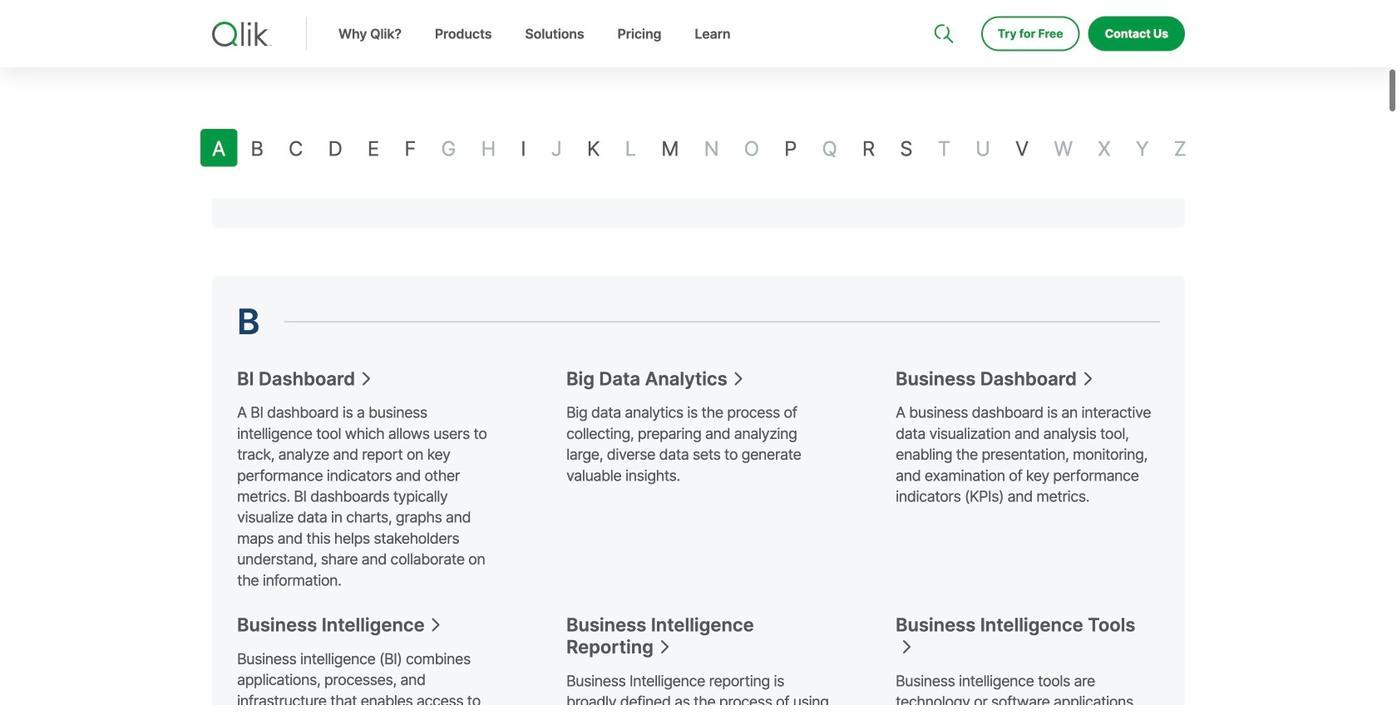 Task type: locate. For each thing, give the bounding box(es) containing it.
login image
[[1133, 0, 1146, 13]]



Task type: describe. For each thing, give the bounding box(es) containing it.
support image
[[936, 0, 949, 13]]

qlik image
[[212, 22, 272, 47]]



Task type: vqa. For each thing, say whether or not it's contained in the screenshot.
Support image
yes



